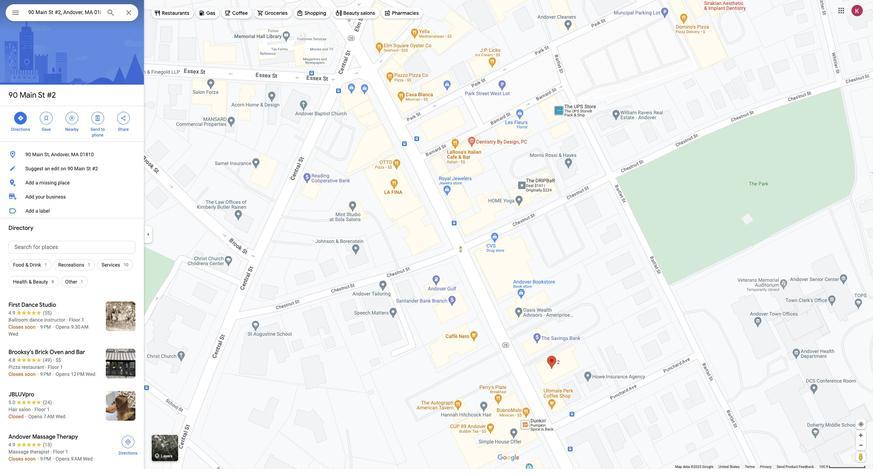 Task type: vqa. For each thing, say whether or not it's contained in the screenshot.
the Cleveland,
no



Task type: locate. For each thing, give the bounding box(es) containing it.
soon down dance
[[25, 324, 36, 330]]

 search field
[[6, 4, 138, 23]]

opens down instructor
[[56, 324, 70, 330]]

(49)
[[43, 357, 52, 363]]

0 vertical spatial a
[[35, 180, 38, 186]]

4.9 down first
[[8, 310, 15, 316]]

nearby
[[65, 127, 79, 132]]

· right instructor
[[66, 317, 68, 323]]

0 horizontal spatial directions
[[11, 127, 30, 132]]

closes down 4.9 stars 13 reviews image
[[8, 456, 23, 462]]

1 vertical spatial #2
[[92, 166, 98, 171]]

None text field
[[8, 241, 135, 254]]

3 9 pm from the top
[[40, 456, 51, 462]]

closes inside massage therapist · floor 1 closes soon ⋅ 9 pm ⋅ opens 9 am wed
[[8, 456, 23, 462]]

opens down 'salon'
[[28, 414, 42, 419]]

1 down the 'therapy'
[[65, 449, 68, 455]]

4.9 for first
[[8, 310, 15, 316]]

soon for andover
[[25, 456, 36, 462]]

1 right the recreations
[[88, 262, 90, 267]]

· inside massage therapist · floor 1 closes soon ⋅ 9 pm ⋅ opens 9 am wed
[[50, 449, 52, 455]]

4.9 stars 55 reviews image
[[8, 309, 52, 316]]

google account: kenny nguyen  
(kenny.nguyen@adept.ai) image
[[852, 5, 863, 16]]

0 vertical spatial 4.9
[[8, 310, 15, 316]]

layers
[[161, 454, 172, 459]]

a inside 'button'
[[35, 180, 38, 186]]

main down ma
[[74, 166, 85, 171]]

directions down "directions" icon
[[119, 451, 138, 456]]

closes down ballroom
[[8, 324, 23, 330]]

1 horizontal spatial beauty
[[343, 10, 359, 16]]

0 vertical spatial add
[[25, 180, 34, 186]]

2 soon from the top
[[25, 371, 36, 377]]

privacy button
[[760, 465, 772, 469]]

directory
[[8, 225, 33, 232]]

2 vertical spatial 9 pm
[[40, 456, 51, 462]]

add inside 'button'
[[25, 180, 34, 186]]

·
[[66, 317, 68, 323], [53, 357, 54, 363], [45, 364, 47, 370], [32, 407, 33, 412], [50, 449, 52, 455]]

a left missing
[[35, 180, 38, 186]]

andover,
[[51, 152, 70, 157]]

1 vertical spatial add
[[25, 194, 34, 200]]

pizza restaurant · floor 1 closes soon ⋅ 9 pm ⋅ opens 12 pm wed
[[8, 364, 95, 377]]

opens down price: moderate image
[[56, 371, 70, 377]]

drink
[[30, 262, 41, 268]]

(24)
[[43, 400, 52, 405]]

1 inside massage therapist · floor 1 closes soon ⋅ 9 pm ⋅ opens 9 am wed
[[65, 449, 68, 455]]

1 inside food & drink 1
[[45, 262, 47, 267]]

2 closes from the top
[[8, 371, 23, 377]]

massage
[[32, 434, 55, 441], [8, 449, 29, 455]]

9 pm inside massage therapist · floor 1 closes soon ⋅ 9 pm ⋅ opens 9 am wed
[[40, 456, 51, 462]]

floor inside pizza restaurant · floor 1 closes soon ⋅ 9 pm ⋅ opens 12 pm wed
[[48, 364, 59, 370]]

1 vertical spatial send
[[777, 465, 785, 469]]

1 vertical spatial a
[[35, 208, 38, 214]]

90
[[8, 90, 18, 100], [25, 152, 31, 157], [67, 166, 73, 171]]

share
[[118, 127, 129, 132]]

product
[[786, 465, 798, 469]]

main left st,
[[32, 152, 43, 157]]

1 vertical spatial 90
[[25, 152, 31, 157]]

2 4.9 from the top
[[8, 442, 15, 448]]

pharmacies
[[392, 10, 419, 16]]

1 horizontal spatial st
[[86, 166, 91, 171]]

0 vertical spatial massage
[[32, 434, 55, 441]]

1 horizontal spatial &
[[29, 279, 32, 285]]

2 9 pm from the top
[[40, 371, 51, 377]]

0 vertical spatial send
[[91, 127, 100, 132]]

90 up the 
[[8, 90, 18, 100]]

· down (49)
[[45, 364, 47, 370]]

send inside the send to phone
[[91, 127, 100, 132]]

footer containing map data ©2023 google
[[675, 465, 819, 469]]

pizza
[[8, 364, 20, 370]]

0 vertical spatial main
[[20, 90, 36, 100]]

and
[[65, 349, 75, 356]]

massage therapist · floor 1 closes soon ⋅ 9 pm ⋅ opens 9 am wed
[[8, 449, 93, 462]]

beauty left 9 on the left of page
[[33, 279, 48, 285]]

0 vertical spatial 9 pm
[[40, 324, 51, 330]]

floor for jbluvpro
[[34, 407, 46, 412]]

business
[[46, 194, 66, 200]]

add a missing place
[[25, 180, 70, 186]]

1 9 pm from the top
[[40, 324, 51, 330]]

add down the suggest
[[25, 180, 34, 186]]

floor down the 'therapy'
[[53, 449, 64, 455]]

beauty salons button
[[333, 5, 379, 22]]

send product feedback button
[[777, 465, 814, 469]]

send for send to phone
[[91, 127, 100, 132]]

· inside 'hair salon · floor 1 closed ⋅ opens 7 am wed'
[[32, 407, 33, 412]]

massage down 4.9 stars 13 reviews image
[[8, 449, 29, 455]]

90 main st, andover, ma 01810 button
[[0, 147, 144, 162]]

directions button
[[114, 434, 142, 456]]

1
[[45, 262, 47, 267], [88, 262, 90, 267], [81, 279, 83, 284], [81, 317, 84, 323], [60, 364, 63, 370], [47, 407, 50, 412], [65, 449, 68, 455]]

wed right 7 am
[[56, 414, 65, 419]]

floor for andover massage therapy
[[53, 449, 64, 455]]

directions inside actions for 90 main st #2 region
[[11, 127, 30, 132]]

closes down pizza
[[8, 371, 23, 377]]

#2 up 
[[47, 90, 56, 100]]

groceries
[[265, 10, 288, 16]]

1 a from the top
[[35, 180, 38, 186]]

send inside button
[[777, 465, 785, 469]]

4.9 down andover
[[8, 442, 15, 448]]

food
[[13, 262, 24, 268]]

st
[[38, 90, 45, 100], [86, 166, 91, 171]]

None field
[[28, 8, 101, 17]]


[[17, 114, 24, 122]]

⋅ down · $$ on the bottom of page
[[52, 371, 54, 377]]

send
[[91, 127, 100, 132], [777, 465, 785, 469]]

show your location image
[[858, 421, 864, 428]]

· for andover massage therapy
[[50, 449, 52, 455]]

main up the 
[[20, 90, 36, 100]]

add a label button
[[0, 204, 144, 218]]

· inside pizza restaurant · floor 1 closes soon ⋅ 9 pm ⋅ opens 12 pm wed
[[45, 364, 47, 370]]

beauty
[[343, 10, 359, 16], [33, 279, 48, 285]]

9 pm down (49)
[[40, 371, 51, 377]]

1 vertical spatial soon
[[25, 371, 36, 377]]

opens inside pizza restaurant · floor 1 closes soon ⋅ 9 pm ⋅ opens 12 pm wed
[[56, 371, 70, 377]]

opens left 9 am on the bottom
[[56, 456, 70, 462]]

wed down closes soon
[[8, 331, 18, 337]]

0 vertical spatial 90
[[8, 90, 18, 100]]

wed inside the ⋅ 9 pm ⋅ opens 9:30 am wed
[[8, 331, 18, 337]]

· for jbluvpro
[[32, 407, 33, 412]]

9 pm inside pizza restaurant · floor 1 closes soon ⋅ 9 pm ⋅ opens 12 pm wed
[[40, 371, 51, 377]]

shopping button
[[294, 5, 331, 22]]

united
[[719, 465, 729, 469]]

a for label
[[35, 208, 38, 214]]

1 right the other
[[81, 279, 83, 284]]

1 right drink
[[45, 262, 47, 267]]

4.9 stars 13 reviews image
[[8, 441, 52, 448]]

a inside "button"
[[35, 208, 38, 214]]

massage up (13)
[[32, 434, 55, 441]]

brooksy's
[[8, 349, 34, 356]]

3 add from the top
[[25, 208, 34, 214]]

2 vertical spatial add
[[25, 208, 34, 214]]

2 add from the top
[[25, 194, 34, 200]]

2 a from the top
[[35, 208, 38, 214]]


[[69, 114, 75, 122]]

google maps element
[[0, 0, 873, 469]]

show street view coverage image
[[856, 452, 866, 462]]

jbluvpro
[[8, 391, 34, 398]]

directions
[[11, 127, 30, 132], [119, 451, 138, 456]]

soon inside pizza restaurant · floor 1 closes soon ⋅ 9 pm ⋅ opens 12 pm wed
[[25, 371, 36, 377]]

main
[[20, 90, 36, 100], [32, 152, 43, 157], [74, 166, 85, 171]]

1 vertical spatial 9 pm
[[40, 371, 51, 377]]

1 vertical spatial beauty
[[33, 279, 48, 285]]

recreations
[[58, 262, 84, 268]]

wed right 12 pm in the bottom of the page
[[86, 371, 95, 377]]

send left product
[[777, 465, 785, 469]]

90 right on at the left top of the page
[[67, 166, 73, 171]]

1 horizontal spatial directions
[[119, 451, 138, 456]]

actions for 90 main st #2 region
[[0, 106, 144, 141]]

1 closes from the top
[[8, 324, 23, 330]]

bar
[[76, 349, 85, 356]]

1 vertical spatial directions
[[119, 451, 138, 456]]

add your business link
[[0, 190, 144, 204]]

&
[[25, 262, 28, 268], [29, 279, 32, 285]]

0 horizontal spatial send
[[91, 127, 100, 132]]

· left $$
[[53, 357, 54, 363]]

data
[[683, 465, 690, 469]]

add left the label
[[25, 208, 34, 214]]

1 vertical spatial main
[[32, 152, 43, 157]]

a left the label
[[35, 208, 38, 214]]

4.9 for andover
[[8, 442, 15, 448]]

1 vertical spatial massage
[[8, 449, 29, 455]]

closes
[[8, 324, 23, 330], [8, 371, 23, 377], [8, 456, 23, 462]]

1 add from the top
[[25, 180, 34, 186]]

add left your
[[25, 194, 34, 200]]

1 vertical spatial closes
[[8, 371, 23, 377]]

save
[[42, 127, 51, 132]]

#2
[[47, 90, 56, 100], [92, 166, 98, 171]]

opens
[[56, 324, 70, 330], [56, 371, 70, 377], [28, 414, 42, 419], [56, 456, 70, 462]]

price: moderate image
[[56, 357, 61, 363]]

floor down the (24)
[[34, 407, 46, 412]]

soon
[[25, 324, 36, 330], [25, 371, 36, 377], [25, 456, 36, 462]]

1 vertical spatial st
[[86, 166, 91, 171]]

9
[[52, 279, 54, 284]]

0 horizontal spatial 90
[[8, 90, 18, 100]]

0 vertical spatial closes
[[8, 324, 23, 330]]

st down 01810
[[86, 166, 91, 171]]

⋅ left 9 am on the bottom
[[52, 456, 54, 462]]

⋅ 9 pm ⋅ opens 9:30 am wed
[[8, 324, 89, 337]]

0 vertical spatial soon
[[25, 324, 36, 330]]

· for brooksy's brick oven and bar
[[45, 364, 47, 370]]

a for missing
[[35, 180, 38, 186]]

1 horizontal spatial 90
[[25, 152, 31, 157]]

2 horizontal spatial 90
[[67, 166, 73, 171]]

0 horizontal spatial #2
[[47, 90, 56, 100]]

0 vertical spatial directions
[[11, 127, 30, 132]]

add inside "button"
[[25, 208, 34, 214]]

floor down · $$ on the bottom of page
[[48, 364, 59, 370]]

9 pm down ballroom dance instructor · floor 1
[[40, 324, 51, 330]]

closes for brooksy's brick oven and bar
[[8, 371, 23, 377]]

soon down restaurant
[[25, 371, 36, 377]]

0 horizontal spatial &
[[25, 262, 28, 268]]

#2 down 01810
[[92, 166, 98, 171]]

st inside button
[[86, 166, 91, 171]]

send to phone
[[91, 127, 105, 138]]

2 vertical spatial closes
[[8, 456, 23, 462]]

1 up 7 am
[[47, 407, 50, 412]]

3 soon from the top
[[25, 456, 36, 462]]


[[94, 114, 101, 122]]

3 closes from the top
[[8, 456, 23, 462]]

beauty left salons
[[343, 10, 359, 16]]

hair salon · floor 1 closed ⋅ opens 7 am wed
[[8, 407, 65, 419]]

& right food
[[25, 262, 28, 268]]

· down (13)
[[50, 449, 52, 455]]

a
[[35, 180, 38, 186], [35, 208, 38, 214]]

1 horizontal spatial massage
[[32, 434, 55, 441]]

none text field inside '90 main st #2' main content
[[8, 241, 135, 254]]

salons
[[361, 10, 375, 16]]

⋅ down dance
[[37, 324, 39, 330]]

1 4.9 from the top
[[8, 310, 15, 316]]

instructor
[[44, 317, 65, 323]]

9 pm
[[40, 324, 51, 330], [40, 371, 51, 377], [40, 456, 51, 462]]

0 vertical spatial beauty
[[343, 10, 359, 16]]

soon inside massage therapist · floor 1 closes soon ⋅ 9 pm ⋅ opens 9 am wed
[[25, 456, 36, 462]]

0 vertical spatial &
[[25, 262, 28, 268]]

st up 
[[38, 90, 45, 100]]

directions down the 
[[11, 127, 30, 132]]

1 horizontal spatial #2
[[92, 166, 98, 171]]

90 main st, andover, ma 01810
[[25, 152, 94, 157]]

closes inside pizza restaurant · floor 1 closes soon ⋅ 9 pm ⋅ opens 12 pm wed
[[8, 371, 23, 377]]

⋅ down 'salon'
[[25, 414, 27, 419]]

floor inside 'hair salon · floor 1 closed ⋅ opens 7 am wed'
[[34, 407, 46, 412]]

add for add a missing place
[[25, 180, 34, 186]]

send up the "phone"
[[91, 127, 100, 132]]

beauty inside '90 main st #2' main content
[[33, 279, 48, 285]]

soon down "therapist"
[[25, 456, 36, 462]]

1 vertical spatial 4.9
[[8, 442, 15, 448]]

brick
[[35, 349, 48, 356]]

7 am
[[44, 414, 54, 419]]

1 inside 'hair salon · floor 1 closed ⋅ opens 7 am wed'
[[47, 407, 50, 412]]

9 pm for brick
[[40, 371, 51, 377]]

0 horizontal spatial beauty
[[33, 279, 48, 285]]

1 horizontal spatial send
[[777, 465, 785, 469]]

missing
[[39, 180, 57, 186]]

closes soon
[[8, 324, 36, 330]]

9 pm down "therapist"
[[40, 456, 51, 462]]

90 up the suggest
[[25, 152, 31, 157]]

wed right 9 am on the bottom
[[83, 456, 93, 462]]

2 vertical spatial soon
[[25, 456, 36, 462]]

1 vertical spatial &
[[29, 279, 32, 285]]

floor inside massage therapist · floor 1 closes soon ⋅ 9 pm ⋅ opens 9 am wed
[[53, 449, 64, 455]]

90 for 90 main st, andover, ma 01810
[[25, 152, 31, 157]]

closed
[[8, 414, 24, 419]]

soon for brooksy's
[[25, 371, 36, 377]]

5.0
[[8, 400, 15, 405]]

1 down price: moderate image
[[60, 364, 63, 370]]

0 horizontal spatial massage
[[8, 449, 29, 455]]

4.9 inside image
[[8, 442, 15, 448]]

add your business
[[25, 194, 66, 200]]

4.9 inside image
[[8, 310, 15, 316]]

· down 5.0 stars 24 reviews image
[[32, 407, 33, 412]]

& right the health
[[29, 279, 32, 285]]

0 horizontal spatial st
[[38, 90, 45, 100]]

footer
[[675, 465, 819, 469]]

0 vertical spatial st
[[38, 90, 45, 100]]



Task type: describe. For each thing, give the bounding box(es) containing it.
2 vertical spatial 90
[[67, 166, 73, 171]]

united states
[[719, 465, 740, 469]]

ft
[[826, 465, 829, 469]]

©2023
[[691, 465, 701, 469]]

1 soon from the top
[[25, 324, 36, 330]]

label
[[39, 208, 50, 214]]

gas button
[[196, 5, 220, 22]]

massage inside massage therapist · floor 1 closes soon ⋅ 9 pm ⋅ opens 9 am wed
[[8, 449, 29, 455]]

restaurants button
[[151, 5, 194, 22]]

1 inside the other 1
[[81, 279, 83, 284]]

map
[[675, 465, 682, 469]]

studio
[[39, 302, 56, 309]]

add for add your business
[[25, 194, 34, 200]]


[[43, 114, 49, 122]]

main for st
[[20, 90, 36, 100]]

an
[[45, 166, 50, 171]]

closes for andover massage therapy
[[8, 456, 23, 462]]

9 am
[[71, 456, 82, 462]]

(55)
[[43, 310, 52, 316]]

9 pm inside the ⋅ 9 pm ⋅ opens 9:30 am wed
[[40, 324, 51, 330]]

90 main st #2
[[8, 90, 56, 100]]

suggest an edit on 90 main st #2 button
[[0, 162, 144, 176]]

restaurant
[[22, 364, 44, 370]]

therapy
[[57, 434, 78, 441]]

united states button
[[719, 465, 740, 469]]

andover
[[8, 434, 31, 441]]

⋅ down restaurant
[[37, 371, 39, 377]]

2 vertical spatial main
[[74, 166, 85, 171]]

90 main st #2 main content
[[0, 0, 144, 469]]

terms button
[[745, 465, 755, 469]]

brooksy's brick oven and bar
[[8, 349, 85, 356]]

coffee
[[232, 10, 248, 16]]

wed inside pizza restaurant · floor 1 closes soon ⋅ 9 pm ⋅ opens 12 pm wed
[[86, 371, 95, 377]]

ma
[[71, 152, 79, 157]]

google
[[702, 465, 713, 469]]

& for beauty
[[29, 279, 32, 285]]

0 vertical spatial #2
[[47, 90, 56, 100]]

send product feedback
[[777, 465, 814, 469]]

send for send product feedback
[[777, 465, 785, 469]]

first
[[8, 302, 20, 309]]

footer inside the google maps element
[[675, 465, 819, 469]]

health
[[13, 279, 27, 285]]

st,
[[44, 152, 50, 157]]

states
[[730, 465, 740, 469]]

$$
[[56, 357, 61, 363]]

100 ft button
[[819, 465, 866, 469]]

health & beauty 9
[[13, 279, 54, 285]]

to
[[101, 127, 105, 132]]

none field inside 90 main st #2, andover, ma 01810 field
[[28, 8, 101, 17]]

ballroom
[[8, 317, 28, 323]]

5.0 stars 24 reviews image
[[8, 399, 52, 406]]

1 up 9:30 am
[[81, 317, 84, 323]]

wed inside 'hair salon · floor 1 closed ⋅ opens 7 am wed'
[[56, 414, 65, 419]]

 button
[[6, 4, 25, 23]]

100 ft
[[819, 465, 829, 469]]

therapist
[[30, 449, 49, 455]]

andover massage therapy
[[8, 434, 78, 441]]

4.8 stars 49 reviews image
[[8, 357, 52, 364]]

10
[[124, 262, 128, 267]]

zoom in image
[[858, 433, 864, 438]]

other
[[65, 279, 77, 285]]

4.8
[[8, 357, 15, 363]]

ballroom dance instructor · floor 1
[[8, 317, 84, 323]]

⋅ down "therapist"
[[37, 456, 39, 462]]

9 pm for massage
[[40, 456, 51, 462]]

90 for 90 main st #2
[[8, 90, 18, 100]]

opens inside 'hair salon · floor 1 closed ⋅ opens 7 am wed'
[[28, 414, 42, 419]]

add a label
[[25, 208, 50, 214]]

90 Main St #2, Andover, MA 01810 field
[[6, 4, 138, 21]]

#2 inside button
[[92, 166, 98, 171]]

suggest an edit on 90 main st #2
[[25, 166, 98, 171]]

⋅ inside 'hair salon · floor 1 closed ⋅ opens 7 am wed'
[[25, 414, 27, 419]]

services 10
[[101, 262, 128, 268]]

coffee button
[[222, 5, 252, 22]]

& for drink
[[25, 262, 28, 268]]

food & drink 1
[[13, 262, 47, 268]]

edit
[[51, 166, 59, 171]]

(13)
[[43, 442, 52, 448]]

main for st,
[[32, 152, 43, 157]]

12 pm
[[71, 371, 84, 377]]

terms
[[745, 465, 755, 469]]

pharmacies button
[[381, 5, 423, 22]]

zoom out image
[[858, 443, 864, 448]]

opens inside massage therapist · floor 1 closes soon ⋅ 9 pm ⋅ opens 9 am wed
[[56, 456, 70, 462]]

9:30 am
[[71, 324, 89, 330]]

hair
[[8, 407, 18, 412]]

other 1
[[65, 279, 83, 285]]

collapse side panel image
[[144, 231, 152, 238]]

directions image
[[125, 439, 131, 445]]


[[11, 8, 20, 18]]

dance
[[21, 302, 38, 309]]

add for add a label
[[25, 208, 34, 214]]

dance
[[29, 317, 43, 323]]

beauty salons
[[343, 10, 375, 16]]

beauty inside "button"
[[343, 10, 359, 16]]

01810
[[80, 152, 94, 157]]

directions inside directions button
[[119, 451, 138, 456]]

wed inside massage therapist · floor 1 closes soon ⋅ 9 pm ⋅ opens 9 am wed
[[83, 456, 93, 462]]

place
[[58, 180, 70, 186]]

floor up 9:30 am
[[69, 317, 80, 323]]

1 inside recreations 1
[[88, 262, 90, 267]]

floor for brooksy's brick oven and bar
[[48, 364, 59, 370]]

1 inside pizza restaurant · floor 1 closes soon ⋅ 9 pm ⋅ opens 12 pm wed
[[60, 364, 63, 370]]

opens inside the ⋅ 9 pm ⋅ opens 9:30 am wed
[[56, 324, 70, 330]]

suggest
[[25, 166, 43, 171]]

feedback
[[799, 465, 814, 469]]

add a missing place button
[[0, 176, 144, 190]]

shopping
[[305, 10, 326, 16]]

on
[[61, 166, 66, 171]]

⋅ down instructor
[[52, 324, 54, 330]]

100
[[819, 465, 825, 469]]



